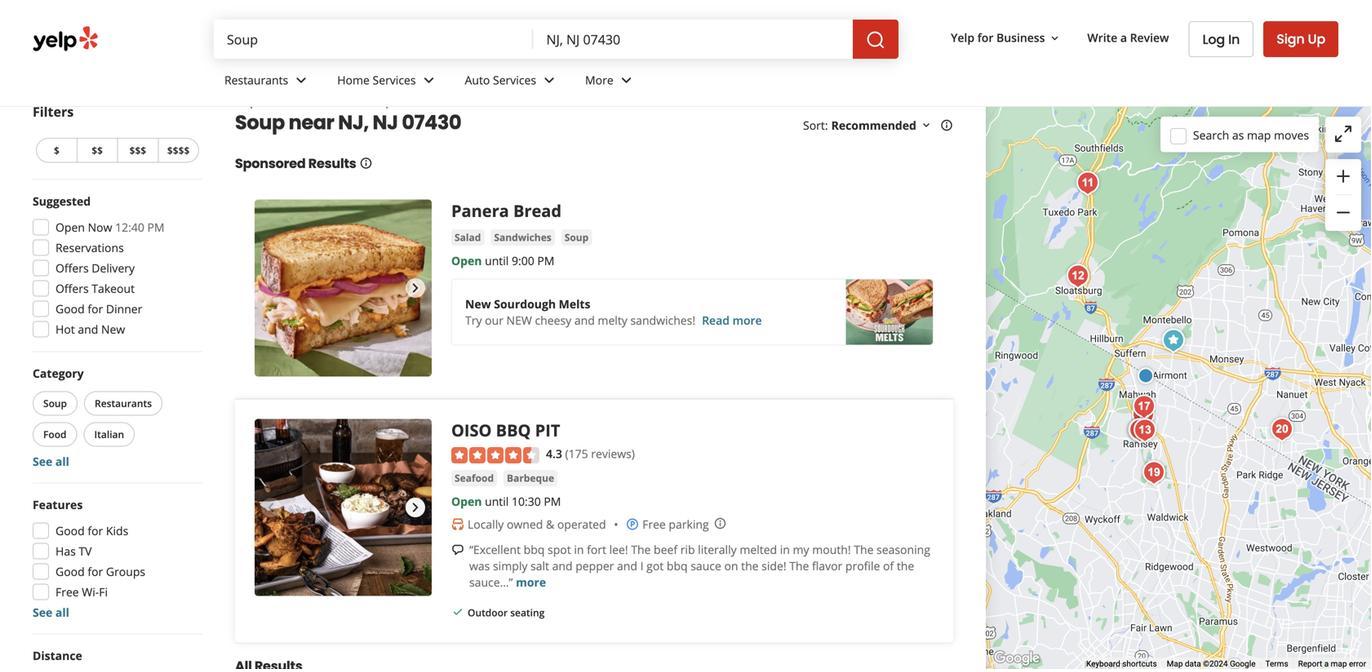 Task type: locate. For each thing, give the bounding box(es) containing it.
sourdough
[[494, 296, 556, 312]]

cafe diem image
[[1266, 414, 1299, 446]]

yelp inside button
[[951, 30, 975, 45]]

2 the from the left
[[897, 558, 915, 574]]

home
[[337, 72, 370, 88]]

free left wi-
[[56, 585, 79, 600]]

offers down offers delivery
[[56, 281, 89, 296]]

see all inside the features group
[[33, 605, 69, 621]]

0 horizontal spatial 16 chevron right v2 image
[[263, 96, 276, 109]]

0 vertical spatial offers
[[56, 260, 89, 276]]

©2024
[[1204, 659, 1228, 669]]

1 horizontal spatial more
[[733, 313, 762, 328]]

all inside category "group"
[[55, 454, 69, 470]]

the mindful cafe image
[[1129, 414, 1162, 447]]

google image
[[990, 648, 1044, 670]]

until up locally
[[485, 494, 509, 509]]

see inside category "group"
[[33, 454, 52, 470]]

yelp left "business" on the right top of page
[[951, 30, 975, 45]]

of
[[883, 558, 894, 574]]

1 vertical spatial open
[[452, 253, 482, 269]]

0 vertical spatial open
[[56, 220, 85, 235]]

my
[[793, 542, 810, 558]]

map right as
[[1248, 127, 1272, 143]]

restaurants button
[[84, 392, 163, 416]]

all down food 'button'
[[55, 454, 69, 470]]

until
[[485, 253, 509, 269], [485, 494, 509, 509]]

restaurants inside business categories element
[[225, 72, 288, 88]]

good for good for kids
[[56, 523, 85, 539]]

1 none field from the left
[[214, 20, 534, 59]]

salad link
[[452, 229, 484, 246]]

1 24 chevron down v2 image from the left
[[419, 71, 439, 90]]

3 24 chevron down v2 image from the left
[[617, 71, 637, 90]]

salad
[[455, 231, 481, 244]]

the up profile
[[854, 542, 874, 558]]

soup up sponsored
[[235, 109, 285, 136]]

pm right 9:00
[[538, 253, 555, 269]]

for up wi-
[[88, 564, 103, 580]]

1 services from the left
[[373, 72, 416, 88]]

none field things to do, nail salons, plumbers
[[214, 20, 534, 59]]

for for kids
[[88, 523, 103, 539]]

2 see all button from the top
[[33, 605, 69, 621]]

dottie audrey's bakery kitchen image
[[1072, 167, 1105, 200]]

pit
[[535, 419, 560, 442]]

1 vertical spatial see
[[33, 605, 52, 621]]

more down salt
[[516, 575, 546, 590]]

16 info v2 image right 16 chevron down v2 icon
[[941, 119, 954, 132]]

map left error on the right bottom
[[1331, 659, 1348, 669]]

2 vertical spatial good
[[56, 564, 85, 580]]

3 good from the top
[[56, 564, 85, 580]]

open for panera
[[452, 253, 482, 269]]

services right "home" at left top
[[373, 72, 416, 88]]

see all for features
[[33, 605, 69, 621]]

1 previous image from the top
[[261, 278, 281, 298]]

keyboard
[[1087, 659, 1121, 669]]

see for features
[[33, 605, 52, 621]]

bbq
[[524, 542, 545, 558], [667, 558, 688, 574]]

cheesy
[[535, 313, 572, 328]]

2 until from the top
[[485, 494, 509, 509]]

kids
[[106, 523, 128, 539]]

groups
[[106, 564, 145, 580]]

restaurants up yelp link at top left
[[225, 72, 288, 88]]

2 24 chevron down v2 image from the left
[[540, 71, 559, 90]]

up
[[1308, 30, 1326, 48]]

see all button inside the features group
[[33, 605, 69, 621]]

more right read
[[733, 313, 762, 328]]

0 horizontal spatial in
[[574, 542, 584, 558]]

for down the offers takeout at left
[[88, 301, 103, 317]]

review
[[1131, 30, 1170, 45]]

until left 9:00
[[485, 253, 509, 269]]

24 chevron down v2 image inside home services link
[[419, 71, 439, 90]]

the
[[631, 542, 651, 558], [854, 542, 874, 558], [790, 558, 809, 574]]

hot
[[56, 322, 75, 337]]

new down dinner
[[101, 322, 125, 337]]

0 horizontal spatial new
[[101, 322, 125, 337]]

16 speech v2 image
[[452, 544, 465, 557]]

beef
[[654, 542, 678, 558]]

1 see all from the top
[[33, 454, 69, 470]]

in
[[574, 542, 584, 558], [780, 542, 790, 558]]

none field address, neighborhood, city, state or zip
[[534, 20, 853, 59]]

1 next image from the top
[[406, 278, 425, 298]]

see all down food 'button'
[[33, 454, 69, 470]]

all inside the features group
[[55, 605, 69, 621]]

24 chevron down v2 image inside more link
[[617, 71, 637, 90]]

group
[[1326, 159, 1362, 231]]

1 vertical spatial good
[[56, 523, 85, 539]]

0 vertical spatial 16 info v2 image
[[941, 119, 954, 132]]

1 all from the top
[[55, 454, 69, 470]]

search image
[[866, 30, 886, 50]]

0 horizontal spatial services
[[373, 72, 416, 88]]

map for moves
[[1248, 127, 1272, 143]]

takeout
[[92, 281, 135, 296]]

good up hot
[[56, 301, 85, 317]]

bbq down rib
[[667, 558, 688, 574]]

pm
[[147, 220, 165, 235], [538, 253, 555, 269], [544, 494, 561, 509]]

2 previous image from the top
[[261, 498, 281, 518]]

and inside suggested group
[[78, 322, 98, 337]]

food
[[43, 428, 67, 441]]

1 until from the top
[[485, 253, 509, 269]]

soup button down category
[[33, 392, 78, 416]]

2 vertical spatial pm
[[544, 494, 561, 509]]

1 vertical spatial pm
[[538, 253, 555, 269]]

0 vertical spatial yelp
[[951, 30, 975, 45]]

0 vertical spatial soup button
[[562, 229, 592, 246]]

services for auto services
[[493, 72, 536, 88]]

2 vertical spatial open
[[452, 494, 482, 509]]

a right report
[[1325, 659, 1329, 669]]

1 vertical spatial a
[[1325, 659, 1329, 669]]

pm up &
[[544, 494, 561, 509]]

1 horizontal spatial the
[[790, 558, 809, 574]]

&
[[546, 517, 555, 532]]

yelp up sponsored
[[235, 96, 256, 109]]

1 vertical spatial more
[[516, 575, 546, 590]]

for inside suggested group
[[88, 301, 103, 317]]

new sourdough melts try our new cheesy and melty sandwiches! read more
[[465, 296, 762, 328]]

sauce
[[691, 558, 722, 574]]

0 horizontal spatial free
[[56, 585, 79, 600]]

report a map error link
[[1299, 659, 1367, 669]]

and left i
[[617, 558, 638, 574]]

1 horizontal spatial new
[[465, 296, 491, 312]]

good up has tv
[[56, 523, 85, 539]]

0 horizontal spatial map
[[1248, 127, 1272, 143]]

1 vertical spatial see all
[[33, 605, 69, 621]]

24 chevron down v2 image inside 'auto services' link
[[540, 71, 559, 90]]

1 vertical spatial until
[[485, 494, 509, 509]]

1 vertical spatial map
[[1331, 659, 1348, 669]]

the down my
[[790, 558, 809, 574]]

open now 12:40 pm
[[56, 220, 165, 235]]

0 vertical spatial free
[[643, 517, 666, 532]]

0 vertical spatial more
[[733, 313, 762, 328]]

1 the from the left
[[742, 558, 759, 574]]

good for kids
[[56, 523, 128, 539]]

see all button down food 'button'
[[33, 454, 69, 470]]

new up 'try'
[[465, 296, 491, 312]]

2 horizontal spatial 24 chevron down v2 image
[[617, 71, 637, 90]]

2 none field from the left
[[534, 20, 853, 59]]

seating
[[510, 606, 545, 620]]

has
[[56, 544, 76, 559]]

0 vertical spatial next image
[[406, 278, 425, 298]]

offers down reservations
[[56, 260, 89, 276]]

restaurants inside button
[[95, 397, 152, 410]]

open down salad link
[[452, 253, 482, 269]]

free inside the features group
[[56, 585, 79, 600]]

see
[[33, 454, 52, 470], [33, 605, 52, 621]]

1 horizontal spatial the
[[897, 558, 915, 574]]

restaurants for restaurants button
[[95, 397, 152, 410]]

soup button
[[562, 229, 592, 246], [33, 392, 78, 416]]

see all button for category
[[33, 454, 69, 470]]

0 vertical spatial slideshow element
[[255, 200, 432, 377]]

2 all from the top
[[55, 605, 69, 621]]

0 horizontal spatial soup button
[[33, 392, 78, 416]]

0 horizontal spatial a
[[1121, 30, 1128, 45]]

see all inside category "group"
[[33, 454, 69, 470]]

see all button down 'free wi-fi'
[[33, 605, 69, 621]]

new
[[465, 296, 491, 312], [101, 322, 125, 337]]

0 vertical spatial bbq
[[524, 542, 545, 558]]

1 see from the top
[[33, 454, 52, 470]]

previous image for oiso bbq pit
[[261, 498, 281, 518]]

features group
[[28, 497, 202, 621]]

good for good for groups
[[56, 564, 85, 580]]

slideshow element for oiso bbq pit
[[255, 419, 432, 596]]

see all button for features
[[33, 605, 69, 621]]

bbq up salt
[[524, 542, 545, 558]]

for for business
[[978, 30, 994, 45]]

in left my
[[780, 542, 790, 558]]

soup down category
[[43, 397, 67, 410]]

seafood link
[[452, 470, 497, 487]]

good for groups
[[56, 564, 145, 580]]

0 vertical spatial all
[[55, 454, 69, 470]]

0 horizontal spatial yelp
[[235, 96, 256, 109]]

bread
[[514, 200, 562, 222]]

log in
[[1203, 30, 1240, 49]]

0 vertical spatial previous image
[[261, 278, 281, 298]]

home services
[[337, 72, 416, 88]]

2 see all from the top
[[33, 605, 69, 621]]

the down seasoning
[[897, 558, 915, 574]]

more link
[[572, 59, 650, 106]]

0 vertical spatial a
[[1121, 30, 1128, 45]]

has tv
[[56, 544, 92, 559]]

24 chevron down v2 image right more
[[617, 71, 637, 90]]

slideshow element
[[255, 200, 432, 377], [255, 419, 432, 596]]

the up i
[[631, 542, 651, 558]]

10:30
[[512, 494, 541, 509]]

1 vertical spatial free
[[56, 585, 79, 600]]

nj,
[[338, 109, 369, 136]]

open down suggested
[[56, 220, 85, 235]]

1 good from the top
[[56, 301, 85, 317]]

search
[[1194, 127, 1230, 143]]

sushiville image
[[1062, 260, 1095, 293]]

0 horizontal spatial 24 chevron down v2 image
[[419, 71, 439, 90]]

1 offers from the top
[[56, 260, 89, 276]]

"excellent bbq spot in fort lee! the beef rib literally melted in my mouth! the seasoning was simply salt and pepper and i got bbq sauce on the side! the flavor profile of the sauce…"
[[470, 542, 931, 590]]

keyboard shortcuts button
[[1087, 659, 1158, 670]]

1 horizontal spatial services
[[493, 72, 536, 88]]

and right hot
[[78, 322, 98, 337]]

free for free wi-fi
[[56, 585, 79, 600]]

1 in from the left
[[574, 542, 584, 558]]

open down "seafood" link
[[452, 494, 482, 509]]

24 chevron down v2 image for auto services
[[540, 71, 559, 90]]

0 horizontal spatial more
[[516, 575, 546, 590]]

1 vertical spatial offers
[[56, 281, 89, 296]]

until for panera
[[485, 253, 509, 269]]

all down 'free wi-fi'
[[55, 605, 69, 621]]

in left fort
[[574, 542, 584, 558]]

2 services from the left
[[493, 72, 536, 88]]

1 vertical spatial 16 info v2 image
[[360, 157, 373, 170]]

1 horizontal spatial in
[[780, 542, 790, 558]]

and down 'melts' at the left top of page
[[575, 313, 595, 328]]

1 vertical spatial next image
[[406, 498, 425, 518]]

sort:
[[803, 118, 828, 133]]

see down food 'button'
[[33, 454, 52, 470]]

for left "business" on the right top of page
[[978, 30, 994, 45]]

open for oiso
[[452, 494, 482, 509]]

1 horizontal spatial a
[[1325, 659, 1329, 669]]

free for free parking
[[643, 517, 666, 532]]

map
[[1167, 659, 1183, 669]]

seasoning
[[877, 542, 931, 558]]

0 vertical spatial see all
[[33, 454, 69, 470]]

2 in from the left
[[780, 542, 790, 558]]

"excellent
[[470, 542, 521, 558]]

pm right 12:40
[[147, 220, 165, 235]]

2 16 chevron right v2 image from the left
[[349, 96, 362, 109]]

1 vertical spatial previous image
[[261, 498, 281, 518]]

services right auto
[[493, 72, 536, 88]]

yelp for yelp for business
[[951, 30, 975, 45]]

address, neighborhood, city, state or zip text field
[[534, 20, 853, 59]]

zoom in image
[[1334, 167, 1354, 186]]

2 slideshow element from the top
[[255, 419, 432, 596]]

flavor
[[812, 558, 843, 574]]

shortcuts
[[1123, 659, 1158, 669]]

oiso bbq pit link
[[452, 419, 560, 442]]

12:40
[[115, 220, 144, 235]]

16 chevron right v2 image down "home" at left top
[[349, 96, 362, 109]]

open until 10:30 pm
[[452, 494, 561, 509]]

previous image
[[261, 278, 281, 298], [261, 498, 281, 518]]

yelp for yelp link at top left
[[235, 96, 256, 109]]

24 chevron down v2 image up 07430
[[419, 71, 439, 90]]

0 vertical spatial restaurants
[[225, 72, 288, 88]]

moves
[[1275, 127, 1310, 143]]

free right 16 parking v2 image
[[643, 517, 666, 532]]

(175
[[565, 446, 588, 462]]

1 horizontal spatial yelp
[[951, 30, 975, 45]]

services
[[373, 72, 416, 88], [493, 72, 536, 88]]

None search field
[[214, 20, 899, 59]]

error
[[1350, 659, 1367, 669]]

2 offers from the top
[[56, 281, 89, 296]]

0 vertical spatial see
[[33, 454, 52, 470]]

0 horizontal spatial the
[[742, 558, 759, 574]]

1 vertical spatial slideshow element
[[255, 419, 432, 596]]

None field
[[214, 20, 534, 59], [534, 20, 853, 59]]

lotito's deli & bakery image
[[1128, 399, 1160, 432]]

1 see all button from the top
[[33, 454, 69, 470]]

1 horizontal spatial 16 chevron right v2 image
[[349, 96, 362, 109]]

1 vertical spatial see all button
[[33, 605, 69, 621]]

distance
[[33, 648, 82, 664]]

a right write
[[1121, 30, 1128, 45]]

0 vertical spatial until
[[485, 253, 509, 269]]

good down has tv
[[56, 564, 85, 580]]

1 horizontal spatial 24 chevron down v2 image
[[540, 71, 559, 90]]

1 vertical spatial new
[[101, 322, 125, 337]]

1 horizontal spatial 16 info v2 image
[[941, 119, 954, 132]]

panera bread image
[[1158, 325, 1190, 357]]

16 info v2 image right 'results'
[[360, 157, 373, 170]]

9:00
[[512, 253, 535, 269]]

next image
[[406, 278, 425, 298], [406, 498, 425, 518]]

2 see from the top
[[33, 605, 52, 621]]

see all
[[33, 454, 69, 470], [33, 605, 69, 621]]

try
[[465, 313, 482, 328]]

0 vertical spatial good
[[56, 301, 85, 317]]

tv
[[79, 544, 92, 559]]

1 horizontal spatial free
[[643, 517, 666, 532]]

2 next image from the top
[[406, 498, 425, 518]]

1 horizontal spatial map
[[1331, 659, 1348, 669]]

restaurants up italian at bottom
[[95, 397, 152, 410]]

4.3
[[546, 446, 562, 462]]

24 chevron down v2 image
[[419, 71, 439, 90], [540, 71, 559, 90], [617, 71, 637, 90]]

0 vertical spatial see all button
[[33, 454, 69, 470]]

write a review
[[1088, 30, 1170, 45]]

open until 9:00 pm
[[452, 253, 555, 269]]

soup button down bread
[[562, 229, 592, 246]]

16 checkmark v2 image
[[452, 606, 465, 619]]

next image for panera bread
[[406, 278, 425, 298]]

16 info v2 image
[[941, 119, 954, 132], [360, 157, 373, 170]]

16 chevron right v2 image right yelp link at top left
[[263, 96, 276, 109]]

good inside suggested group
[[56, 301, 85, 317]]

good for dinner
[[56, 301, 142, 317]]

0 vertical spatial pm
[[147, 220, 165, 235]]

1 vertical spatial yelp
[[235, 96, 256, 109]]

2 good from the top
[[56, 523, 85, 539]]

for left kids on the bottom left
[[88, 523, 103, 539]]

open
[[56, 220, 85, 235], [452, 253, 482, 269], [452, 494, 482, 509]]

1 horizontal spatial bbq
[[667, 558, 688, 574]]

pm for panera bread
[[538, 253, 555, 269]]

restaurants for restaurants link above the "near" on the left of the page
[[225, 72, 288, 88]]

0 vertical spatial map
[[1248, 127, 1272, 143]]

and down spot at left
[[552, 558, 573, 574]]

restaurants
[[225, 72, 288, 88], [282, 96, 342, 109], [95, 397, 152, 410]]

see all down 'free wi-fi'
[[33, 605, 69, 621]]

24 chevron down v2 image right auto services
[[540, 71, 559, 90]]

16 chevron right v2 image
[[263, 96, 276, 109], [349, 96, 362, 109]]

zoom out image
[[1334, 203, 1354, 222]]

restaurants down 24 chevron down v2 icon
[[282, 96, 342, 109]]

map
[[1248, 127, 1272, 143], [1331, 659, 1348, 669]]

free
[[643, 517, 666, 532], [56, 585, 79, 600]]

read
[[702, 313, 730, 328]]

operated
[[558, 517, 606, 532]]

0 vertical spatial new
[[465, 296, 491, 312]]

1 vertical spatial all
[[55, 605, 69, 621]]

1 slideshow element from the top
[[255, 200, 432, 377]]

the down melted on the right bottom of page
[[742, 558, 759, 574]]

info icon image
[[714, 517, 727, 530], [714, 517, 727, 530]]

24 chevron down v2 image
[[292, 71, 311, 90]]

terms link
[[1266, 659, 1289, 669]]

simply
[[493, 558, 528, 574]]

2 vertical spatial restaurants
[[95, 397, 152, 410]]

sauce…"
[[470, 575, 513, 590]]

16 locally owned v2 image
[[452, 518, 465, 531]]

for inside button
[[978, 30, 994, 45]]

see up distance
[[33, 605, 52, 621]]

$$$
[[129, 144, 146, 157]]

see inside the features group
[[33, 605, 52, 621]]



Task type: describe. For each thing, give the bounding box(es) containing it.
i
[[641, 558, 644, 574]]

delivery
[[92, 260, 135, 276]]

soup link
[[562, 229, 592, 246]]

pm for oiso bbq pit
[[544, 494, 561, 509]]

07430
[[402, 109, 462, 136]]

4.3 star rating image
[[452, 447, 540, 464]]

good for good for dinner
[[56, 301, 85, 317]]

$
[[54, 144, 59, 157]]

smyrna mediterranean cafe & grill image
[[1124, 414, 1157, 447]]

auto services link
[[452, 59, 572, 106]]

a for write
[[1121, 30, 1128, 45]]

rib
[[681, 542, 695, 558]]

2 horizontal spatial the
[[854, 542, 874, 558]]

24 chevron down v2 image for home services
[[419, 71, 439, 90]]

pm inside suggested group
[[147, 220, 165, 235]]

pepper
[[576, 558, 614, 574]]

nj
[[373, 109, 398, 136]]

24 chevron down v2 image for more
[[617, 71, 637, 90]]

hot and new
[[56, 322, 125, 337]]

results
[[308, 154, 356, 173]]

next image for oiso bbq pit
[[406, 498, 425, 518]]

locally owned & operated
[[468, 517, 606, 532]]

sign
[[1277, 30, 1305, 48]]

restaurants link up the "near" on the left of the page
[[211, 59, 324, 106]]

soup near nj, nj 07430
[[235, 109, 462, 136]]

report a map error
[[1299, 659, 1367, 669]]

more
[[585, 72, 614, 88]]

free wi-fi
[[56, 585, 108, 600]]

0 horizontal spatial the
[[631, 542, 651, 558]]

sandwiches link
[[491, 229, 555, 246]]

sign up link
[[1264, 21, 1339, 57]]

outdoor seating
[[468, 606, 545, 620]]

services for home services
[[373, 72, 416, 88]]

offers for offers takeout
[[56, 281, 89, 296]]

16 chevron down v2 image
[[1049, 32, 1062, 45]]

dinner
[[106, 301, 142, 317]]

new inside new sourdough melts try our new cheesy and melty sandwiches! read more
[[465, 296, 491, 312]]

lee!
[[610, 542, 628, 558]]

new inside suggested group
[[101, 322, 125, 337]]

restaurants link down 24 chevron down v2 icon
[[282, 96, 342, 109]]

slideshow element for panera bread
[[255, 200, 432, 377]]

16 chevron down v2 image
[[920, 119, 933, 132]]

map for error
[[1331, 659, 1348, 669]]

open inside suggested group
[[56, 220, 85, 235]]

yelp for business button
[[945, 23, 1068, 52]]

1 vertical spatial soup button
[[33, 392, 78, 416]]

1 16 chevron right v2 image from the left
[[263, 96, 276, 109]]

see for category
[[33, 454, 52, 470]]

was
[[470, 558, 490, 574]]

fort
[[587, 542, 607, 558]]

google
[[1230, 659, 1256, 669]]

all for category
[[55, 454, 69, 470]]

$$$$
[[167, 144, 190, 157]]

search as map moves
[[1194, 127, 1310, 143]]

more link
[[516, 575, 546, 590]]

giovanna's cafe image
[[1124, 415, 1157, 448]]

seafood
[[455, 471, 494, 485]]

1 vertical spatial restaurants
[[282, 96, 342, 109]]

panera bread link
[[452, 200, 562, 222]]

$ button
[[36, 138, 77, 163]]

as
[[1233, 127, 1245, 143]]

salad button
[[452, 229, 484, 246]]

owned
[[507, 517, 543, 532]]

parking
[[669, 517, 709, 532]]

melts
[[559, 296, 591, 312]]

map region
[[886, 0, 1372, 670]]

more inside new sourdough melts try our new cheesy and melty sandwiches! read more
[[733, 313, 762, 328]]

melty
[[598, 313, 628, 328]]

fi
[[99, 585, 108, 600]]

free parking
[[643, 517, 709, 532]]

$$$$ button
[[158, 138, 199, 163]]

$$$ button
[[117, 138, 158, 163]]

italian button
[[84, 423, 135, 447]]

soup down home services
[[368, 96, 392, 109]]

barbeque
[[507, 471, 554, 485]]

offers takeout
[[56, 281, 135, 296]]

and inside new sourdough melts try our new cheesy and melty sandwiches! read more
[[575, 313, 595, 328]]

oiso
[[452, 419, 492, 442]]

bbq
[[496, 419, 531, 442]]

$$ button
[[77, 138, 117, 163]]

morano's gourmet market image
[[1123, 414, 1156, 447]]

expand map image
[[1334, 124, 1354, 144]]

new
[[507, 313, 532, 328]]

1 horizontal spatial soup button
[[562, 229, 592, 246]]

got
[[647, 558, 664, 574]]

auto services
[[465, 72, 536, 88]]

a for report
[[1325, 659, 1329, 669]]

until for oiso
[[485, 494, 509, 509]]

see all for category
[[33, 454, 69, 470]]

recommended
[[832, 118, 917, 133]]

melted
[[740, 542, 777, 558]]

offers for offers delivery
[[56, 260, 89, 276]]

allendale mediterranean grill image
[[1138, 457, 1171, 490]]

for for groups
[[88, 564, 103, 580]]

business
[[997, 30, 1046, 45]]

for for dinner
[[88, 301, 103, 317]]

reviews)
[[591, 446, 635, 462]]

food button
[[33, 423, 77, 447]]

features
[[33, 497, 83, 513]]

previous image for panera bread
[[261, 278, 281, 298]]

0 horizontal spatial bbq
[[524, 542, 545, 558]]

data
[[1186, 659, 1202, 669]]

all for features
[[55, 605, 69, 621]]

write a review link
[[1081, 23, 1176, 52]]

wi-
[[82, 585, 99, 600]]

reservations
[[56, 240, 124, 256]]

profile
[[846, 558, 880, 574]]

soup right sandwiches
[[565, 231, 589, 244]]

on
[[725, 558, 739, 574]]

recommended button
[[832, 118, 933, 133]]

soup inside category "group"
[[43, 397, 67, 410]]

italian
[[94, 428, 124, 441]]

category group
[[29, 365, 202, 470]]

oiso bbq pit
[[452, 419, 560, 442]]

keyboard shortcuts
[[1087, 659, 1158, 669]]

sign up
[[1277, 30, 1326, 48]]

16 parking v2 image
[[626, 518, 639, 531]]

suggested group
[[28, 193, 202, 343]]

barbeque link
[[504, 470, 558, 487]]

locally
[[468, 517, 504, 532]]

things to do, nail salons, plumbers text field
[[214, 20, 534, 59]]

0 horizontal spatial 16 info v2 image
[[360, 157, 373, 170]]

business categories element
[[211, 59, 1339, 106]]

sponsored results
[[235, 154, 356, 173]]

greek city image
[[1128, 391, 1161, 423]]

mouth!
[[813, 542, 851, 558]]

1 vertical spatial bbq
[[667, 558, 688, 574]]

now
[[88, 220, 112, 235]]



Task type: vqa. For each thing, say whether or not it's contained in the screenshot.
LAST NAME text field
no



